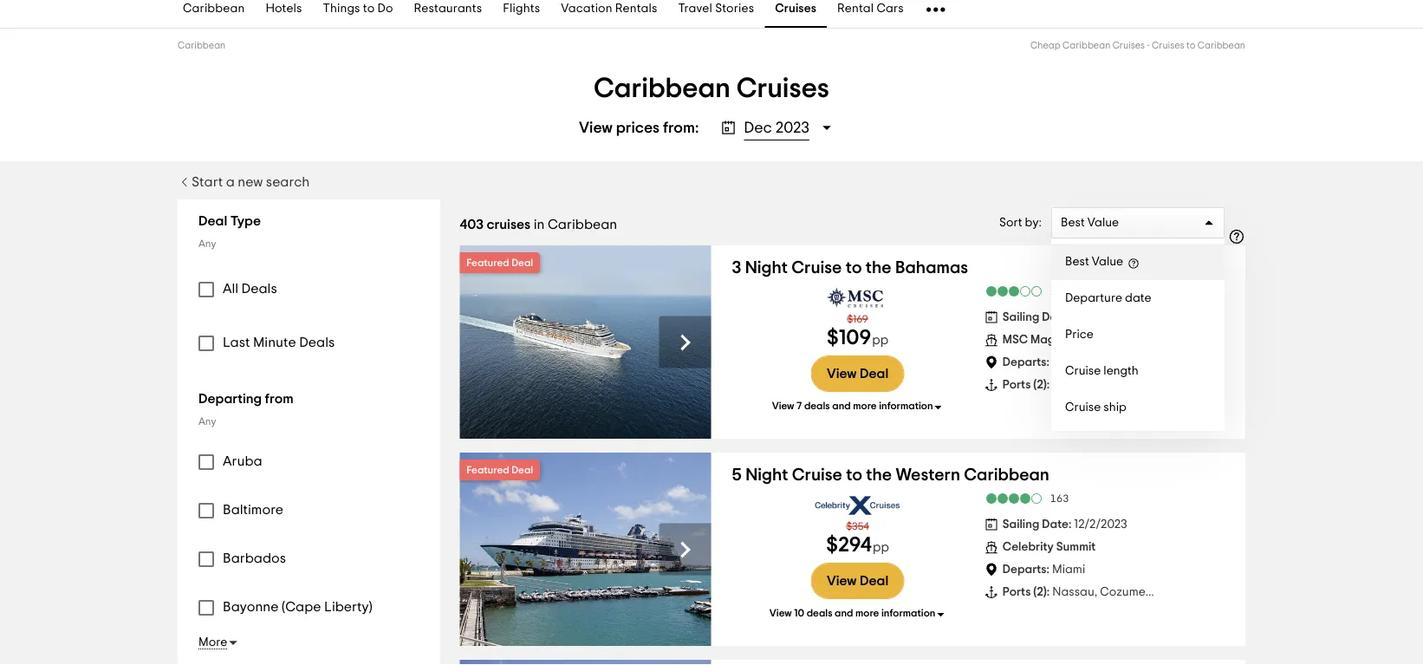 Task type: vqa. For each thing, say whether or not it's contained in the screenshot.
first Pp from the top
yes



Task type: locate. For each thing, give the bounding box(es) containing it.
0 vertical spatial any
[[199, 238, 216, 249]]

any
[[199, 238, 216, 249], [199, 416, 216, 427]]

3 night cruise to the bahamas link
[[732, 259, 969, 277]]

night
[[745, 259, 788, 277], [746, 467, 789, 484]]

night right 3
[[745, 259, 788, 277]]

the left western
[[867, 467, 892, 484]]

pp inside $169 $109 pp
[[873, 334, 889, 347]]

0 vertical spatial and
[[833, 400, 851, 411]]

departs: miami for $294
[[1003, 564, 1086, 576]]

( for $294
[[1034, 586, 1037, 598]]

best right by:
[[1061, 217, 1085, 229]]

1 vertical spatial featured deal
[[467, 465, 533, 475]]

nassau,
[[1053, 586, 1098, 598]]

1 pp from the top
[[873, 334, 889, 347]]

):
[[1044, 379, 1050, 391], [1044, 586, 1050, 598]]

1 ports from the top
[[1003, 379, 1031, 391]]

cruises up dec 2023
[[737, 75, 830, 102]]

1 vertical spatial deals
[[807, 608, 833, 618]]

0 vertical spatial (
[[1034, 379, 1037, 391]]

cruise up west,
[[1066, 365, 1101, 377]]

1 sailing from the top
[[1003, 311, 1040, 323]]

0 vertical spatial deals
[[805, 400, 830, 411]]

403 cruises in caribbean
[[460, 217, 618, 231]]

0 vertical spatial view deal button
[[811, 355, 905, 392]]

12/2/2023
[[1075, 519, 1128, 531]]

sailing date:
[[1003, 311, 1072, 323]]

cheap
[[1031, 41, 1061, 50]]

2 2 from the top
[[1037, 586, 1044, 598]]

1 vertical spatial departs: miami
[[1003, 564, 1086, 576]]

departing from
[[199, 392, 294, 406]]

to up $169
[[846, 259, 862, 277]]

1 vertical spatial date:
[[1043, 519, 1072, 531]]

3 night cruise to the bahamas
[[732, 259, 969, 277]]

deals right the 7
[[805, 400, 830, 411]]

rental cars
[[838, 3, 904, 15]]

2 ports from the top
[[1003, 586, 1031, 598]]

2 sailing from the top
[[1003, 519, 1040, 531]]

3
[[732, 259, 742, 277]]

0 vertical spatial featured
[[467, 258, 510, 268]]

2 left the "nassau,"
[[1037, 586, 1044, 598]]

2 ): from the top
[[1044, 586, 1050, 598]]

miami up the "nassau,"
[[1053, 564, 1086, 576]]

(
[[1034, 379, 1037, 391], [1034, 586, 1037, 598]]

0 vertical spatial departs: miami
[[1003, 356, 1086, 369]]

cruise length
[[1066, 365, 1139, 377]]

0 vertical spatial ports
[[1003, 379, 1031, 391]]

deals
[[242, 282, 277, 296], [299, 336, 335, 349]]

0 vertical spatial value
[[1088, 217, 1120, 229]]

best up 135 on the right top of the page
[[1066, 256, 1090, 268]]

view left the 7
[[772, 400, 795, 411]]

value
[[1088, 217, 1120, 229], [1092, 256, 1124, 268]]

departs: miami
[[1003, 356, 1086, 369], [1003, 564, 1086, 576]]

west,
[[1075, 379, 1105, 391]]

the
[[866, 259, 892, 277], [867, 467, 892, 484]]

rental
[[838, 3, 874, 15]]

1 vertical spatial the
[[867, 467, 892, 484]]

sailing up celebrity
[[1003, 519, 1040, 531]]

bayonne (cape liberty)
[[223, 600, 373, 614]]

ports down celebrity
[[1003, 586, 1031, 598]]

1 view deal from the top
[[827, 367, 889, 381]]

2 ( from the top
[[1034, 586, 1037, 598]]

0 vertical spatial night
[[745, 259, 788, 277]]

view
[[579, 120, 613, 135], [827, 367, 857, 381], [772, 400, 795, 411], [827, 574, 857, 588], [770, 608, 792, 618]]

view deal for $109
[[827, 367, 889, 381]]

prices
[[616, 120, 660, 135]]

deals for $294
[[807, 608, 833, 618]]

1 vertical spatial sailing
[[1003, 519, 1040, 531]]

1 vertical spatial view deal button
[[811, 563, 905, 599]]

view left 10
[[770, 608, 792, 618]]

view deal button for $109
[[811, 355, 905, 392]]

featured for $109
[[467, 258, 510, 268]]

2 view deal button from the top
[[811, 563, 905, 599]]

): left key
[[1044, 379, 1050, 391]]

135 link
[[985, 285, 1069, 297]]

$294
[[827, 535, 872, 556]]

departs: down celebrity
[[1003, 564, 1050, 576]]

sort
[[1000, 217, 1023, 229]]

1 featured deal from the top
[[467, 258, 533, 268]]

the for $109
[[866, 259, 892, 277]]

best value up the departure
[[1066, 256, 1124, 268]]

pp right $294
[[873, 541, 890, 554]]

0 vertical spatial view deal
[[827, 367, 889, 381]]

1 featured from the top
[[467, 258, 510, 268]]

deals
[[805, 400, 830, 411], [807, 608, 833, 618]]

1 view deal button from the top
[[811, 355, 905, 392]]

1 vertical spatial departs:
[[1003, 564, 1050, 576]]

date: up celebrity summit link
[[1043, 519, 1072, 531]]

information for $294
[[882, 608, 936, 618]]

1 date: from the top
[[1043, 311, 1072, 323]]

value right by:
[[1088, 217, 1120, 229]]

0 vertical spatial date:
[[1043, 311, 1072, 323]]

deal type
[[199, 214, 261, 228]]

1 vertical spatial night
[[746, 467, 789, 484]]

more right 10
[[856, 608, 880, 618]]

miami
[[1053, 356, 1086, 369], [1053, 564, 1086, 576]]

view deal
[[827, 367, 889, 381], [827, 574, 889, 588]]

cozume…
[[1101, 586, 1155, 598]]

0 horizontal spatial deals
[[242, 282, 277, 296]]

0 vertical spatial information
[[879, 400, 934, 411]]

pp
[[873, 334, 889, 347], [873, 541, 890, 554]]

any down departing
[[199, 416, 216, 427]]

0 vertical spatial miami
[[1053, 356, 1086, 369]]

deals right 10
[[807, 608, 833, 618]]

ports ( 2 ): key west, ocea…
[[1003, 379, 1148, 391]]

night right 5
[[746, 467, 789, 484]]

2 pp from the top
[[873, 541, 890, 554]]

cruise up $169 $109 pp
[[792, 259, 842, 277]]

1 vertical spatial deals
[[299, 336, 335, 349]]

night for $109
[[745, 259, 788, 277]]

view deal button up view 7 deals and more information
[[811, 355, 905, 392]]

ports for $294
[[1003, 586, 1031, 598]]

start a new search link
[[178, 175, 310, 189]]

cheap caribbean cruises - cruises to caribbean
[[1031, 41, 1246, 50]]

to up $354
[[846, 467, 863, 484]]

ports
[[1003, 379, 1031, 391], [1003, 586, 1031, 598]]

( left key
[[1034, 379, 1037, 391]]

( left the "nassau,"
[[1034, 586, 1037, 598]]

night for $294
[[746, 467, 789, 484]]

aruba
[[223, 454, 262, 468]]

view deal up view 10 deals and more information
[[827, 574, 889, 588]]

): for $109
[[1044, 379, 1050, 391]]

1 vertical spatial more
[[856, 608, 880, 618]]

cruises left -
[[1113, 41, 1146, 50]]

0 vertical spatial 2
[[1037, 379, 1044, 391]]

1 vertical spatial ):
[[1044, 586, 1050, 598]]

2 any from the top
[[199, 416, 216, 427]]

more for $294
[[856, 608, 880, 618]]

more for $109
[[853, 400, 877, 411]]

1 vertical spatial any
[[199, 416, 216, 427]]

caribbean link
[[173, 0, 255, 28], [178, 41, 226, 50]]

and for $294
[[835, 608, 854, 618]]

deals for $109
[[805, 400, 830, 411]]

2 left key
[[1037, 379, 1044, 391]]

1 vertical spatial featured
[[467, 465, 510, 475]]

and right the 7
[[833, 400, 851, 411]]

travel stories link
[[668, 0, 765, 28]]

5 night cruise to the western caribbean link
[[732, 467, 1050, 484]]

featured
[[467, 258, 510, 268], [467, 465, 510, 475]]

any down deal type
[[199, 238, 216, 249]]

0 vertical spatial ):
[[1044, 379, 1050, 391]]

and
[[833, 400, 851, 411], [835, 608, 854, 618]]

stories
[[715, 3, 755, 15]]

1 vertical spatial pp
[[873, 541, 890, 554]]

by:
[[1025, 217, 1042, 229]]

featured deal for $294
[[467, 465, 533, 475]]

cruises right -
[[1152, 41, 1185, 50]]

date:
[[1043, 311, 1072, 323], [1043, 519, 1072, 531]]

pp for $109
[[873, 334, 889, 347]]

1 ( from the top
[[1034, 379, 1037, 391]]

0 vertical spatial pp
[[873, 334, 889, 347]]

1 vertical spatial information
[[882, 608, 936, 618]]

featured for $294
[[467, 465, 510, 475]]

date: up magnifica
[[1043, 311, 1072, 323]]

last
[[223, 336, 250, 349]]

0 vertical spatial departs:
[[1003, 356, 1050, 369]]

0 vertical spatial deals
[[242, 282, 277, 296]]

1 vertical spatial ports
[[1003, 586, 1031, 598]]

2 miami from the top
[[1053, 564, 1086, 576]]

miami up ports ( 2 ): key west, ocea…
[[1053, 356, 1086, 369]]

1 vertical spatial and
[[835, 608, 854, 618]]

date: for sailing date: 12/2/2023
[[1043, 519, 1072, 531]]

caribbean
[[183, 3, 245, 15], [178, 41, 226, 50], [1063, 41, 1111, 50], [1198, 41, 1246, 50], [594, 75, 731, 102], [548, 217, 618, 231], [964, 467, 1050, 484]]

departs: down the msc at the right of the page
[[1003, 356, 1050, 369]]

things to do
[[323, 3, 393, 15]]

view left prices
[[579, 120, 613, 135]]

best value right by:
[[1061, 217, 1120, 229]]

1 ): from the top
[[1044, 379, 1050, 391]]

deals right all
[[242, 282, 277, 296]]

the left bahamas
[[866, 259, 892, 277]]

vacation
[[561, 3, 613, 15]]

search
[[266, 175, 310, 189]]

0 vertical spatial the
[[866, 259, 892, 277]]

1 vertical spatial miami
[[1053, 564, 1086, 576]]

pp inside $354 $294 pp
[[873, 541, 890, 554]]

value up departure date
[[1092, 256, 1124, 268]]

2 departs: miami from the top
[[1003, 564, 1086, 576]]

2 featured deal from the top
[[467, 465, 533, 475]]

1 vertical spatial view deal
[[827, 574, 889, 588]]

bahamas
[[896, 259, 969, 277]]

departs: miami down 'celebrity summit'
[[1003, 564, 1086, 576]]

1 vertical spatial 2
[[1037, 586, 1044, 598]]

to right -
[[1187, 41, 1196, 50]]

more right the 7
[[853, 400, 877, 411]]

2 view deal from the top
[[827, 574, 889, 588]]

cruises
[[775, 3, 817, 15], [1113, 41, 1146, 50], [1152, 41, 1185, 50], [737, 75, 830, 102]]

and right 10
[[835, 608, 854, 618]]

the for $294
[[867, 467, 892, 484]]

featured deal for $109
[[467, 258, 533, 268]]

sailing up the msc at the right of the page
[[1003, 311, 1040, 323]]

0 vertical spatial featured deal
[[467, 258, 533, 268]]

flights
[[503, 3, 540, 15]]

pp right $109
[[873, 334, 889, 347]]

dec 2023
[[744, 120, 810, 135]]

ports down the msc at the right of the page
[[1003, 379, 1031, 391]]

best
[[1061, 217, 1085, 229], [1066, 256, 1090, 268]]

(cape
[[282, 600, 321, 614]]

view deal up view 7 deals and more information
[[827, 367, 889, 381]]

2 date: from the top
[[1043, 519, 1072, 531]]

best value
[[1061, 217, 1120, 229], [1066, 256, 1124, 268]]

1 any from the top
[[199, 238, 216, 249]]

cruise
[[792, 259, 842, 277], [1066, 365, 1101, 377], [1066, 401, 1101, 414], [792, 467, 843, 484]]

view deal button up view 10 deals and more information
[[811, 563, 905, 599]]

$354
[[847, 521, 869, 531]]

0 vertical spatial sailing
[[1003, 311, 1040, 323]]

msc magnifica
[[1003, 334, 1086, 346]]

1 departs: miami from the top
[[1003, 356, 1086, 369]]

western
[[896, 467, 961, 484]]

featured deal
[[467, 258, 533, 268], [467, 465, 533, 475]]

$354 $294 pp
[[827, 521, 890, 556]]

-
[[1148, 41, 1150, 50]]

1 miami from the top
[[1053, 356, 1086, 369]]

): left the "nassau,"
[[1044, 586, 1050, 598]]

0 vertical spatial more
[[853, 400, 877, 411]]

2023
[[776, 120, 810, 135]]

deals right minute
[[299, 336, 335, 349]]

departs: miami down the msc magnifica at the right bottom of page
[[1003, 356, 1086, 369]]

2 featured from the top
[[467, 465, 510, 475]]

1 vertical spatial (
[[1034, 586, 1037, 598]]

a
[[226, 175, 235, 189]]

cruise down the 7
[[792, 467, 843, 484]]

sailing
[[1003, 311, 1040, 323], [1003, 519, 1040, 531]]

1 departs: from the top
[[1003, 356, 1050, 369]]

cruises
[[487, 217, 531, 231]]

1 2 from the top
[[1037, 379, 1044, 391]]

msc magnifica link
[[1003, 334, 1091, 346]]

2 departs: from the top
[[1003, 564, 1050, 576]]



Task type: describe. For each thing, give the bounding box(es) containing it.
view deal for $294
[[827, 574, 889, 588]]

departure
[[1066, 292, 1123, 304]]

date: for sailing date:
[[1043, 311, 1072, 323]]

to left do
[[363, 3, 375, 15]]

( for $109
[[1034, 379, 1037, 391]]

restaurants link
[[404, 0, 493, 28]]

miami for $109
[[1053, 356, 1086, 369]]

departs: for $294
[[1003, 564, 1050, 576]]

celebrity summit link
[[1003, 541, 1101, 553]]

new
[[238, 175, 263, 189]]

departs: for $109
[[1003, 356, 1050, 369]]

5 night cruise to the western caribbean
[[732, 467, 1050, 484]]

sailing date: 12/2/2023
[[1003, 519, 1128, 531]]

summit
[[1057, 541, 1096, 553]]

0 vertical spatial best
[[1061, 217, 1085, 229]]

4.0 of 5 bubbles. 163 reviews element
[[985, 493, 1069, 505]]

view 10 deals and more information
[[770, 608, 936, 618]]

view up view 10 deals and more information
[[827, 574, 857, 588]]

view prices from:
[[579, 120, 699, 135]]

vacation rentals
[[561, 3, 658, 15]]

view up view 7 deals and more information
[[827, 367, 857, 381]]

ship
[[1104, 401, 1127, 414]]

key
[[1053, 379, 1073, 391]]

rental cars link
[[827, 0, 915, 28]]

135
[[1051, 286, 1069, 297]]

163
[[1051, 493, 1069, 504]]

ports for $109
[[1003, 379, 1031, 391]]

view 7 deals and more information
[[772, 400, 934, 411]]

do
[[378, 3, 393, 15]]

view deal button for $294
[[811, 563, 905, 599]]

departure date
[[1066, 292, 1152, 304]]

restaurants
[[414, 3, 482, 15]]

and for $109
[[833, 400, 851, 411]]

403
[[460, 217, 484, 231]]

length
[[1104, 365, 1139, 377]]

from
[[265, 392, 294, 406]]

minute
[[253, 336, 296, 349]]

cruises left rental
[[775, 3, 817, 15]]

2 for $294
[[1037, 586, 1044, 598]]

start a new search
[[192, 175, 310, 189]]

celebrity
[[1003, 541, 1054, 553]]

1 vertical spatial value
[[1092, 256, 1124, 268]]

travel
[[679, 3, 713, 15]]

travel stories
[[679, 3, 755, 15]]

flights link
[[493, 0, 551, 28]]

1 vertical spatial caribbean link
[[178, 41, 226, 50]]

0 vertical spatial caribbean link
[[173, 0, 255, 28]]

magnifica
[[1031, 334, 1086, 346]]

5
[[732, 467, 742, 484]]

1 vertical spatial best
[[1066, 256, 1090, 268]]

all deals
[[223, 282, 277, 296]]

any for deal type
[[199, 238, 216, 249]]

caribbean cruises
[[594, 75, 830, 102]]

10
[[795, 608, 805, 618]]

msc
[[1003, 334, 1028, 346]]

information for $109
[[879, 400, 934, 411]]

liberty)
[[324, 600, 373, 614]]

$169 $109 pp
[[827, 314, 889, 348]]

0 vertical spatial best value
[[1061, 217, 1120, 229]]

hotels
[[266, 3, 302, 15]]

barbados
[[223, 551, 286, 565]]

3.0 of 5 bubbles. 135 reviews element
[[985, 285, 1069, 297]]

miami for $294
[[1053, 564, 1086, 576]]

last minute deals
[[223, 336, 335, 349]]

dec
[[744, 120, 773, 135]]

cruises link
[[765, 0, 827, 28]]

baltimore
[[223, 503, 284, 517]]

pp for $294
[[873, 541, 890, 554]]

ocea…
[[1108, 379, 1148, 391]]

$109
[[827, 328, 872, 348]]

things to do link
[[313, 0, 404, 28]]

things
[[323, 3, 360, 15]]

sailing for sailing date: 12/2/2023
[[1003, 519, 1040, 531]]

rentals
[[616, 3, 658, 15]]

sort by:
[[1000, 217, 1042, 229]]

from:
[[663, 120, 699, 135]]

1 vertical spatial best value
[[1066, 256, 1124, 268]]

all
[[223, 282, 239, 296]]

): for $294
[[1044, 586, 1050, 598]]

cruise down west,
[[1066, 401, 1101, 414]]

celebrity summit
[[1003, 541, 1096, 553]]

more
[[199, 636, 227, 649]]

7
[[797, 400, 802, 411]]

vacation rentals link
[[551, 0, 668, 28]]

$169
[[848, 314, 869, 324]]

cars
[[877, 3, 904, 15]]

163 link
[[985, 493, 1069, 505]]

1 horizontal spatial deals
[[299, 336, 335, 349]]

sailing for sailing date:
[[1003, 311, 1040, 323]]

hotels link
[[255, 0, 313, 28]]

bayonne
[[223, 600, 279, 614]]

price
[[1066, 329, 1094, 341]]

2 for $109
[[1037, 379, 1044, 391]]

any for departing from
[[199, 416, 216, 427]]

in
[[534, 217, 545, 231]]

start
[[192, 175, 223, 189]]

departs: miami for $109
[[1003, 356, 1086, 369]]

date
[[1126, 292, 1152, 304]]



